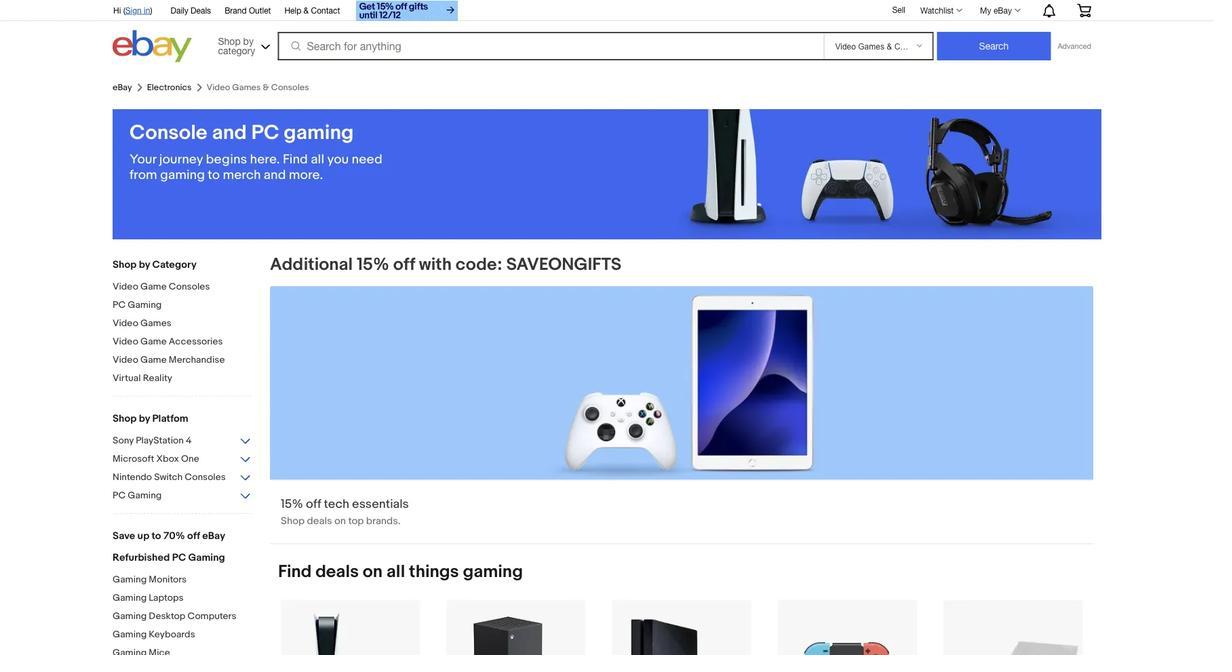 Task type: vqa. For each thing, say whether or not it's contained in the screenshot.
CONSOLES
yes



Task type: locate. For each thing, give the bounding box(es) containing it.
and left more.
[[264, 167, 286, 183]]

to left merch
[[208, 167, 220, 183]]

pc down the "shop by category" on the left top of the page
[[113, 299, 126, 311]]

1 horizontal spatial ebay
[[202, 530, 225, 542]]

0 vertical spatial game
[[140, 281, 167, 292]]

0 vertical spatial on
[[334, 515, 346, 527]]

2 vertical spatial gaming
[[463, 562, 523, 583]]

gaming down nintendo in the bottom left of the page
[[128, 490, 162, 501]]

gaming up gaming monitors link
[[188, 552, 225, 564]]

gaming
[[128, 299, 162, 311], [128, 490, 162, 501], [188, 552, 225, 564], [113, 574, 147, 586], [113, 592, 147, 604], [113, 611, 147, 622], [113, 629, 147, 641]]

brand outlet link
[[225, 3, 271, 18]]

more.
[[289, 167, 323, 183]]

daily deals
[[171, 5, 211, 15]]

on down brands.
[[363, 562, 383, 583]]

0 horizontal spatial ebay
[[113, 82, 132, 93]]

electronics link
[[147, 82, 192, 93]]

shop down brand
[[218, 35, 241, 46]]

2 game from the top
[[140, 336, 167, 347]]

gaming up you
[[284, 121, 354, 145]]

shop left the category
[[113, 259, 137, 271]]

video games link
[[113, 318, 252, 330]]

0 vertical spatial gaming
[[284, 121, 354, 145]]

gaming right things
[[463, 562, 523, 583]]

None submit
[[937, 32, 1051, 60]]

refurbished
[[113, 552, 170, 564]]

pc up here.
[[251, 121, 279, 145]]

1 vertical spatial gaming
[[160, 167, 205, 183]]

help & contact
[[285, 5, 340, 15]]

deals down tech
[[307, 515, 332, 527]]

gaming
[[284, 121, 354, 145], [160, 167, 205, 183], [463, 562, 523, 583]]

2 horizontal spatial gaming
[[463, 562, 523, 583]]

0 vertical spatial find
[[283, 152, 308, 168]]

15%
[[357, 254, 389, 275], [281, 497, 303, 512]]

deals down top
[[316, 562, 359, 583]]

0 horizontal spatial off
[[187, 530, 200, 542]]

shop left top
[[281, 515, 305, 527]]

watchlist link
[[913, 2, 969, 18]]

2 horizontal spatial off
[[393, 254, 415, 275]]

hi ( sign in )
[[113, 5, 152, 15]]

1 horizontal spatial all
[[387, 562, 405, 583]]

1 vertical spatial to
[[152, 530, 161, 542]]

0 horizontal spatial all
[[311, 152, 324, 168]]

gaming left laptops
[[113, 592, 147, 604]]

from
[[130, 167, 157, 183]]

main content
[[262, 254, 1102, 655]]

None text field
[[270, 286, 1094, 544]]

all left things
[[387, 562, 405, 583]]

to inside console and pc gaming your journey begins here. find all you need from gaming to merch and more.
[[208, 167, 220, 183]]

0 vertical spatial all
[[311, 152, 324, 168]]

by inside shop by category
[[243, 35, 254, 46]]

0 vertical spatial by
[[243, 35, 254, 46]]

Search for anything text field
[[280, 33, 821, 59]]

find
[[283, 152, 308, 168], [278, 562, 312, 583]]

and
[[212, 121, 247, 145], [264, 167, 286, 183]]

my
[[981, 5, 992, 15]]

pc inside console and pc gaming your journey begins here. find all you need from gaming to merch and more.
[[251, 121, 279, 145]]

on inside 15% off tech essentials shop deals on top brands.
[[334, 515, 346, 527]]

0 horizontal spatial on
[[334, 515, 346, 527]]

0 horizontal spatial to
[[152, 530, 161, 542]]

all
[[311, 152, 324, 168], [387, 562, 405, 583]]

1 horizontal spatial off
[[306, 497, 321, 512]]

pc down nintendo in the bottom left of the page
[[113, 490, 126, 501]]

by
[[243, 35, 254, 46], [139, 259, 150, 271], [139, 413, 150, 425]]

ebay left the electronics
[[113, 82, 132, 93]]

by for category
[[139, 259, 150, 271]]

2 vertical spatial off
[[187, 530, 200, 542]]

ebay inside my ebay link
[[994, 5, 1012, 15]]

ebay
[[994, 5, 1012, 15], [113, 82, 132, 93], [202, 530, 225, 542]]

to
[[208, 167, 220, 183], [152, 530, 161, 542]]

ebay right 70%
[[202, 530, 225, 542]]

off inside save up to 70% off ebay refurbished pc gaming
[[187, 530, 200, 542]]

reality
[[143, 373, 172, 384]]

1 horizontal spatial gaming
[[284, 121, 354, 145]]

all left you
[[311, 152, 324, 168]]

2 vertical spatial game
[[140, 354, 167, 366]]

need
[[352, 152, 383, 168]]

shop for shop by category
[[113, 259, 137, 271]]

game down 'games'
[[140, 336, 167, 347]]

monitors
[[149, 574, 187, 586]]

0 horizontal spatial and
[[212, 121, 247, 145]]

gaming left desktop
[[113, 611, 147, 622]]

hi
[[113, 5, 121, 15]]

sony playstation 4 button
[[113, 435, 252, 448]]

off
[[393, 254, 415, 275], [306, 497, 321, 512], [187, 530, 200, 542]]

70%
[[163, 530, 185, 542]]

none submit inside shop by category banner
[[937, 32, 1051, 60]]

off left tech
[[306, 497, 321, 512]]

4
[[186, 435, 192, 446]]

1 vertical spatial by
[[139, 259, 150, 271]]

shop inside shop by category
[[218, 35, 241, 46]]

game up reality
[[140, 354, 167, 366]]

switch
[[154, 472, 183, 483]]

0 vertical spatial to
[[208, 167, 220, 183]]

1 vertical spatial consoles
[[185, 472, 226, 483]]

by left the category
[[139, 259, 150, 271]]

game down the "shop by category" on the left top of the page
[[140, 281, 167, 292]]

2 video from the top
[[113, 318, 138, 329]]

games
[[140, 318, 172, 329]]

by down the brand outlet link
[[243, 35, 254, 46]]

1 horizontal spatial to
[[208, 167, 220, 183]]

gaming up 'games'
[[128, 299, 162, 311]]

15% left tech
[[281, 497, 303, 512]]

1 horizontal spatial 15%
[[357, 254, 389, 275]]

by for platfom
[[139, 413, 150, 425]]

shop by platfom
[[113, 413, 188, 425]]

virtual reality link
[[113, 373, 252, 385]]

gaming right from
[[160, 167, 205, 183]]

1 vertical spatial find
[[278, 562, 312, 583]]

console and pc gaming your journey begins here. find all you need from gaming to merch and more.
[[130, 121, 383, 183]]

0 horizontal spatial 15%
[[281, 497, 303, 512]]

category
[[218, 45, 255, 56]]

video game consoles link
[[113, 281, 252, 294]]

2 vertical spatial by
[[139, 413, 150, 425]]

pc
[[251, 121, 279, 145], [113, 299, 126, 311], [113, 490, 126, 501], [172, 552, 186, 564]]

one
[[181, 453, 199, 465]]

0 vertical spatial ebay
[[994, 5, 1012, 15]]

by for category
[[243, 35, 254, 46]]

consoles inside video game consoles pc gaming video games video game accessories video game merchandise virtual reality
[[169, 281, 210, 292]]

1 vertical spatial ebay
[[113, 82, 132, 93]]

off right 70%
[[187, 530, 200, 542]]

nintendo switch consoles button
[[113, 472, 252, 484]]

shop for shop by category
[[218, 35, 241, 46]]

brand
[[225, 5, 247, 15]]

you
[[327, 152, 349, 168]]

1 vertical spatial game
[[140, 336, 167, 347]]

and up begins
[[212, 121, 247, 145]]

merchandise
[[169, 354, 225, 366]]

0 vertical spatial consoles
[[169, 281, 210, 292]]

pc inside sony playstation 4 microsoft xbox one nintendo switch consoles pc gaming
[[113, 490, 126, 501]]

sell
[[893, 5, 906, 14]]

platfom
[[152, 413, 188, 425]]

off left with
[[393, 254, 415, 275]]

keyboards
[[149, 629, 195, 641]]

ebay right my
[[994, 5, 1012, 15]]

gaming inside save up to 70% off ebay refurbished pc gaming
[[188, 552, 225, 564]]

sony
[[113, 435, 134, 446]]

gaming keyboards link
[[113, 629, 252, 642]]

video
[[113, 281, 138, 292], [113, 318, 138, 329], [113, 336, 138, 347], [113, 354, 138, 366]]

15% right additional
[[357, 254, 389, 275]]

consoles down one
[[185, 472, 226, 483]]

shop up sony
[[113, 413, 137, 425]]

save
[[113, 530, 135, 542]]

pc down 70%
[[172, 552, 186, 564]]

consoles up pc gaming link
[[169, 281, 210, 292]]

list
[[262, 599, 1102, 655]]

xbox
[[156, 453, 179, 465]]

to inside save up to 70% off ebay refurbished pc gaming
[[152, 530, 161, 542]]

advanced link
[[1051, 33, 1099, 60]]

additional
[[270, 254, 353, 275]]

gaming inside main content
[[463, 562, 523, 583]]

to right 'up'
[[152, 530, 161, 542]]

15% inside 15% off tech essentials shop deals on top brands.
[[281, 497, 303, 512]]

1 vertical spatial on
[[363, 562, 383, 583]]

off inside 15% off tech essentials shop deals on top brands.
[[306, 497, 321, 512]]

accessories
[[169, 336, 223, 347]]

0 vertical spatial deals
[[307, 515, 332, 527]]

gaming inside video game consoles pc gaming video games video game accessories video game merchandise virtual reality
[[128, 299, 162, 311]]

top
[[348, 515, 364, 527]]

up
[[137, 530, 149, 542]]

2 vertical spatial ebay
[[202, 530, 225, 542]]

2 horizontal spatial ebay
[[994, 5, 1012, 15]]

1 vertical spatial off
[[306, 497, 321, 512]]

1 vertical spatial all
[[387, 562, 405, 583]]

1 vertical spatial and
[[264, 167, 286, 183]]

consoles
[[169, 281, 210, 292], [185, 472, 226, 483]]

by left platfom
[[139, 413, 150, 425]]

here.
[[250, 152, 280, 168]]

1 vertical spatial 15%
[[281, 497, 303, 512]]

your shopping cart image
[[1077, 4, 1092, 17]]

on left top
[[334, 515, 346, 527]]



Task type: describe. For each thing, give the bounding box(es) containing it.
playstation
[[136, 435, 184, 446]]

video game merchandise link
[[113, 354, 252, 367]]

gaming left keyboards on the bottom
[[113, 629, 147, 641]]

microsoft
[[113, 453, 154, 465]]

1 game from the top
[[140, 281, 167, 292]]

3 video from the top
[[113, 336, 138, 347]]

shop for shop by platfom
[[113, 413, 137, 425]]

sign
[[125, 5, 142, 15]]

shop by category banner
[[106, 0, 1102, 66]]

1 horizontal spatial and
[[264, 167, 286, 183]]

watchlist
[[921, 5, 954, 15]]

help
[[285, 5, 301, 15]]

gaming monitors gaming laptops gaming desktop computers gaming keyboards
[[113, 574, 236, 641]]

15% off tech essentials shop deals on top brands.
[[281, 497, 409, 527]]

daily
[[171, 5, 188, 15]]

virtual
[[113, 373, 141, 384]]

0 horizontal spatial gaming
[[160, 167, 205, 183]]

in
[[144, 5, 150, 15]]

additional 15% off with code: saveongifts
[[270, 254, 622, 275]]

sony playstation 4 microsoft xbox one nintendo switch consoles pc gaming
[[113, 435, 226, 501]]

ebay link
[[113, 82, 132, 93]]

saveongifts
[[506, 254, 622, 275]]

deals
[[191, 5, 211, 15]]

category
[[152, 259, 197, 271]]

0 vertical spatial off
[[393, 254, 415, 275]]

begins
[[206, 152, 247, 168]]

pc inside save up to 70% off ebay refurbished pc gaming
[[172, 552, 186, 564]]

merch
[[223, 167, 261, 183]]

brand outlet
[[225, 5, 271, 15]]

pc gaming button
[[113, 490, 252, 503]]

deals inside 15% off tech essentials shop deals on top brands.
[[307, 515, 332, 527]]

gaming laptops link
[[113, 592, 252, 605]]

your
[[130, 152, 156, 168]]

shop by category button
[[212, 30, 273, 59]]

0 vertical spatial 15%
[[357, 254, 389, 275]]

essentials
[[352, 497, 409, 512]]

gaming inside sony playstation 4 microsoft xbox one nintendo switch consoles pc gaming
[[128, 490, 162, 501]]

help & contact link
[[285, 3, 340, 18]]

computers
[[188, 611, 236, 622]]

&
[[304, 5, 309, 15]]

things
[[409, 562, 459, 583]]

consoles inside sony playstation 4 microsoft xbox one nintendo switch consoles pc gaming
[[185, 472, 226, 483]]

daily deals link
[[171, 3, 211, 18]]

nintendo
[[113, 472, 152, 483]]

main content containing additional 15% off with code: saveongifts
[[262, 254, 1102, 655]]

my ebay
[[981, 5, 1012, 15]]

contact
[[311, 5, 340, 15]]

1 horizontal spatial on
[[363, 562, 383, 583]]

shop by category
[[113, 259, 197, 271]]

advanced
[[1058, 42, 1092, 51]]

)
[[150, 5, 152, 15]]

tech
[[324, 497, 349, 512]]

3 game from the top
[[140, 354, 167, 366]]

pc gaming link
[[113, 299, 252, 312]]

gaming monitors link
[[113, 574, 252, 587]]

find deals on all things gaming
[[278, 562, 523, 583]]

code:
[[456, 254, 503, 275]]

1 video from the top
[[113, 281, 138, 292]]

shop inside 15% off tech essentials shop deals on top brands.
[[281, 515, 305, 527]]

shop by category
[[218, 35, 255, 56]]

console
[[130, 121, 208, 145]]

account navigation
[[106, 0, 1102, 23]]

4 video from the top
[[113, 354, 138, 366]]

journey
[[159, 152, 203, 168]]

desktop
[[149, 611, 185, 622]]

find inside console and pc gaming your journey begins here. find all you need from gaming to merch and more.
[[283, 152, 308, 168]]

sign in link
[[125, 5, 150, 15]]

none text field containing 15% off tech essentials
[[270, 286, 1094, 544]]

save up to 70% off ebay refurbished pc gaming
[[113, 530, 225, 564]]

with
[[419, 254, 452, 275]]

video game consoles pc gaming video games video game accessories video game merchandise virtual reality
[[113, 281, 225, 384]]

gaming desktop computers link
[[113, 611, 252, 624]]

1 vertical spatial deals
[[316, 562, 359, 583]]

my ebay link
[[973, 2, 1027, 18]]

pc inside video game consoles pc gaming video games video game accessories video game merchandise virtual reality
[[113, 299, 126, 311]]

microsoft xbox one button
[[113, 453, 252, 466]]

gaming down refurbished
[[113, 574, 147, 586]]

brands.
[[366, 515, 401, 527]]

electronics
[[147, 82, 192, 93]]

all inside console and pc gaming your journey begins here. find all you need from gaming to merch and more.
[[311, 152, 324, 168]]

ebay inside save up to 70% off ebay refurbished pc gaming
[[202, 530, 225, 542]]

sell link
[[886, 5, 912, 14]]

(
[[123, 5, 125, 15]]

video game accessories link
[[113, 336, 252, 349]]

laptops
[[149, 592, 184, 604]]

get an extra 15% off image
[[356, 1, 458, 21]]

outlet
[[249, 5, 271, 15]]

0 vertical spatial and
[[212, 121, 247, 145]]



